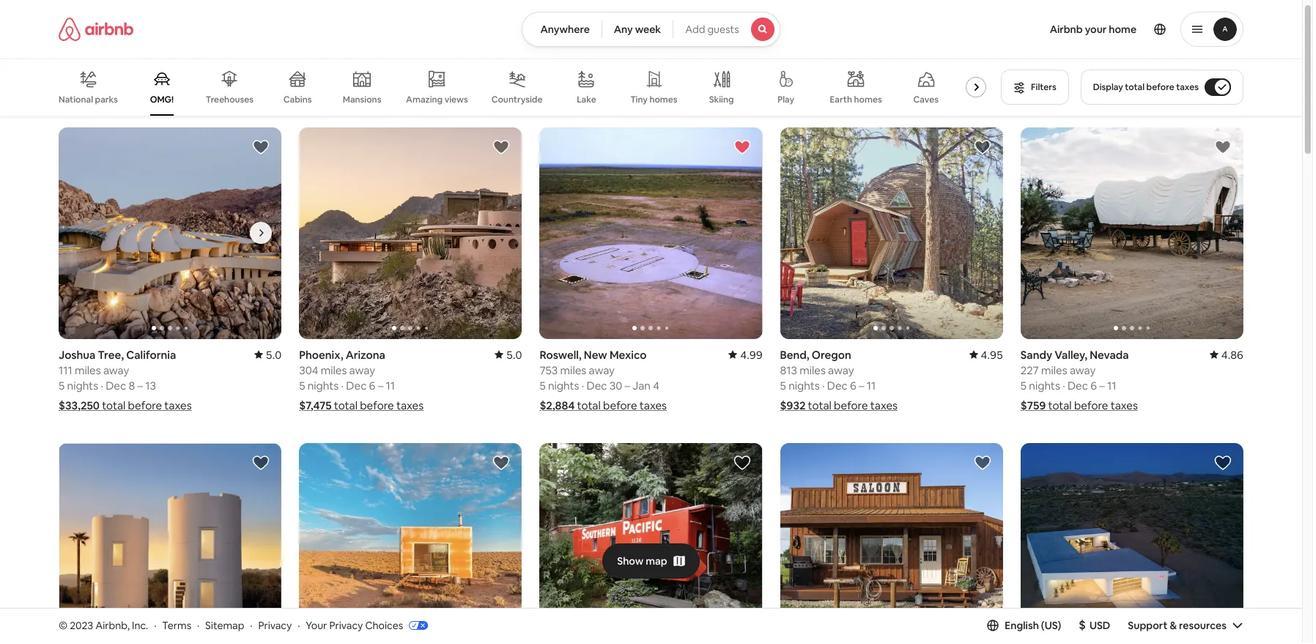 Task type: describe. For each thing, give the bounding box(es) containing it.
before right display
[[1147, 81, 1174, 93]]

– inside bend, oregon 813 miles away 5 nights · dec 6 – 11 $932 total before taxes
[[859, 379, 864, 393]]

away inside phoenix, arizona 304 miles away 5 nights · dec 6 – 11 $7,475 total before taxes
[[349, 363, 375, 377]]

cabins
[[283, 94, 312, 106]]

total inside bend, oregon 813 miles away 5 nights · dec 6 – 11 $932 total before taxes
[[808, 399, 832, 413]]

airbnb your home
[[1050, 23, 1137, 36]]

add guests
[[685, 23, 739, 36]]

5.0 out of 5 average rating image for joshua tree, california 111 miles away 5 nights · dec 8 – 13 $33,250 total before taxes
[[254, 348, 282, 362]]

2023
[[70, 619, 93, 632]]

2 add to wishlist: joshua tree, california image from the top
[[252, 454, 270, 472]]

support & resources
[[1128, 619, 1227, 632]]

week
[[635, 23, 661, 36]]

total inside phoenix, arizona 304 miles away 5 nights · dec 6 – 11 $7,475 total before taxes
[[334, 399, 358, 413]]

nevada
[[1090, 348, 1129, 362]]

· inside bend, oregon 813 miles away 5 nights · dec 6 – 11 $932 total before taxes
[[822, 379, 825, 393]]

amazing
[[406, 94, 443, 105]]

30
[[610, 379, 622, 393]]

dec for 111 miles away
[[106, 379, 126, 393]]

4.86
[[1221, 348, 1244, 362]]

parks
[[95, 94, 118, 105]]

$759
[[1021, 399, 1046, 413]]

your
[[306, 619, 327, 632]]

1 add to wishlist: joshua tree, california image from the top
[[252, 138, 270, 156]]

©
[[59, 619, 68, 632]]

dec for 753 miles away
[[587, 379, 607, 393]]

8
[[129, 379, 135, 393]]

english (us)
[[1005, 619, 1061, 632]]

$33,250
[[59, 399, 100, 413]]

miles for roswell,
[[560, 363, 586, 377]]

earth homes
[[830, 94, 882, 106]]

miles for sandy
[[1041, 363, 1067, 377]]

airbnb your home link
[[1041, 14, 1145, 45]]

total inside joshua tree, california 111 miles away 5 nights · dec 8 – 13 $33,250 total before taxes
[[102, 399, 126, 413]]

home
[[1109, 23, 1137, 36]]

support & resources button
[[1128, 619, 1243, 632]]

any week button
[[601, 12, 674, 47]]

· inside roswell, new mexico 753 miles away 5 nights · dec 30 – jan 4 $2,884 total before taxes
[[582, 379, 584, 393]]

lake
[[577, 94, 596, 106]]

map
[[646, 554, 667, 568]]

omg!
[[150, 94, 174, 106]]

profile element
[[798, 0, 1244, 59]]

show
[[617, 554, 644, 568]]

sandy valley, nevada 227 miles away 5 nights · dec 6 – 11 $759 total before taxes
[[1021, 348, 1138, 413]]

california
[[126, 348, 176, 362]]

sitemap link
[[205, 619, 244, 632]]

· inside phoenix, arizona 304 miles away 5 nights · dec 6 – 11 $7,475 total before taxes
[[341, 379, 344, 393]]

(us)
[[1041, 619, 1061, 632]]

4.99
[[740, 348, 763, 362]]

– for 753 miles away
[[625, 379, 630, 393]]

4.95
[[981, 348, 1003, 362]]

taxes inside roswell, new mexico 753 miles away 5 nights · dec 30 – jan 4 $2,884 total before taxes
[[640, 399, 667, 413]]

tree,
[[98, 348, 124, 362]]

dec inside phoenix, arizona 304 miles away 5 nights · dec 6 – 11 $7,475 total before taxes
[[346, 379, 367, 393]]

· inside joshua tree, california 111 miles away 5 nights · dec 8 – 13 $33,250 total before taxes
[[101, 379, 103, 393]]

new
[[584, 348, 607, 362]]

$932
[[780, 399, 806, 413]]

&
[[1170, 619, 1177, 632]]

5.0 for joshua tree, california 111 miles away 5 nights · dec 8 – 13 $33,250 total before taxes
[[266, 348, 282, 362]]

countryside
[[491, 94, 543, 106]]

· left "privacy" link
[[250, 619, 252, 632]]

privacy link
[[258, 619, 292, 632]]

before inside sandy valley, nevada 227 miles away 5 nights · dec 6 – 11 $759 total before taxes
[[1074, 399, 1108, 413]]

5.0 out of 5 average rating image for phoenix, arizona 304 miles away 5 nights · dec 6 – 11 $7,475 total before taxes
[[495, 348, 522, 362]]

oregon
[[812, 348, 851, 362]]

display total before taxes
[[1093, 81, 1199, 93]]

nights inside bend, oregon 813 miles away 5 nights · dec 6 – 11 $932 total before taxes
[[789, 379, 820, 393]]

roswell,
[[540, 348, 582, 362]]

11 for 813 miles away
[[867, 379, 876, 393]]

earth
[[830, 94, 852, 106]]

jan
[[633, 379, 651, 393]]

bend,
[[780, 348, 809, 362]]

11 for 304 miles away
[[386, 379, 395, 393]]

add to wishlist: cupertino, california image
[[733, 454, 751, 472]]

skiing
[[709, 94, 734, 106]]

roswell, new mexico 753 miles away 5 nights · dec 30 – jan 4 $2,884 total before taxes
[[540, 348, 667, 413]]

813
[[780, 363, 797, 377]]

· right "inc." on the left bottom
[[154, 619, 156, 632]]

dec inside bend, oregon 813 miles away 5 nights · dec 6 – 11 $932 total before taxes
[[827, 379, 848, 393]]

amazing views
[[406, 94, 468, 105]]

sitemap
[[205, 619, 244, 632]]

show map
[[617, 554, 667, 568]]

choices
[[365, 619, 403, 632]]

$7,475
[[299, 399, 332, 413]]

6 for 304 miles away
[[369, 379, 375, 393]]

terms · sitemap · privacy ·
[[162, 619, 300, 632]]

· left your
[[298, 619, 300, 632]]

away inside bend, oregon 813 miles away 5 nights · dec 6 – 11 $932 total before taxes
[[828, 363, 854, 377]]

resources
[[1179, 619, 1227, 632]]

taxes inside phoenix, arizona 304 miles away 5 nights · dec 6 – 11 $7,475 total before taxes
[[396, 399, 424, 413]]

english (us) button
[[987, 619, 1061, 632]]

4
[[653, 379, 659, 393]]

– for 111 miles away
[[137, 379, 143, 393]]

remove from wishlist: roswell, new mexico image
[[733, 138, 751, 156]]

5 inside bend, oregon 813 miles away 5 nights · dec 6 – 11 $932 total before taxes
[[780, 379, 786, 393]]

total inside sandy valley, nevada 227 miles away 5 nights · dec 6 – 11 $759 total before taxes
[[1048, 399, 1072, 413]]

add guests button
[[673, 12, 780, 47]]

mansions
[[343, 94, 381, 106]]

terms link
[[162, 619, 191, 632]]

terms
[[162, 619, 191, 632]]

tiny
[[631, 94, 648, 106]]



Task type: locate. For each thing, give the bounding box(es) containing it.
joshua tree, california 111 miles away 5 nights · dec 8 – 13 $33,250 total before taxes
[[59, 348, 192, 413]]

national parks
[[59, 94, 118, 105]]

add to wishlist: joshua tree, california image
[[252, 138, 270, 156], [252, 454, 270, 472]]

nights for 753
[[548, 379, 579, 393]]

5 for 111
[[59, 379, 65, 393]]

before down arizona
[[360, 399, 394, 413]]

4 5 from the left
[[780, 379, 786, 393]]

753
[[540, 363, 558, 377]]

before inside roswell, new mexico 753 miles away 5 nights · dec 30 – jan 4 $2,884 total before taxes
[[603, 399, 637, 413]]

airbnb,
[[95, 619, 130, 632]]

homes for earth homes
[[854, 94, 882, 106]]

5 – from the left
[[1099, 379, 1105, 393]]

5
[[59, 379, 65, 393], [299, 379, 305, 393], [540, 379, 546, 393], [780, 379, 786, 393], [1021, 379, 1027, 393]]

– for 227 miles away
[[1099, 379, 1105, 393]]

6 inside bend, oregon 813 miles away 5 nights · dec 6 – 11 $932 total before taxes
[[850, 379, 856, 393]]

$
[[1079, 618, 1086, 633]]

nights down the 813
[[789, 379, 820, 393]]

miles down roswell,
[[560, 363, 586, 377]]

away inside sandy valley, nevada 227 miles away 5 nights · dec 6 – 11 $759 total before taxes
[[1070, 363, 1096, 377]]

support
[[1128, 619, 1168, 632]]

away inside roswell, new mexico 753 miles away 5 nights · dec 30 – jan 4 $2,884 total before taxes
[[589, 363, 615, 377]]

4.99 out of 5 average rating image
[[729, 348, 763, 362]]

nights for 227
[[1029, 379, 1060, 393]]

total right display
[[1125, 81, 1145, 93]]

11
[[386, 379, 395, 393], [867, 379, 876, 393], [1107, 379, 1116, 393]]

total right the '$2,884'
[[577, 399, 601, 413]]

5.0 out of 5 average rating image
[[254, 348, 282, 362], [495, 348, 522, 362]]

taxes inside sandy valley, nevada 227 miles away 5 nights · dec 6 – 11 $759 total before taxes
[[1111, 399, 1138, 413]]

treehouses
[[206, 94, 254, 106]]

0 vertical spatial add to wishlist: joshua tree, california image
[[252, 138, 270, 156]]

inc.
[[132, 619, 148, 632]]

add to wishlist: phoenix, arizona image
[[493, 138, 510, 156]]

5 inside roswell, new mexico 753 miles away 5 nights · dec 30 – jan 4 $2,884 total before taxes
[[540, 379, 546, 393]]

phoenix, arizona 304 miles away 5 nights · dec 6 – 11 $7,475 total before taxes
[[299, 348, 424, 413]]

total right $33,250 in the left of the page
[[102, 399, 126, 413]]

miles inside joshua tree, california 111 miles away 5 nights · dec 8 – 13 $33,250 total before taxes
[[75, 363, 101, 377]]

6
[[369, 379, 375, 393], [850, 379, 856, 393], [1091, 379, 1097, 393]]

· inside sandy valley, nevada 227 miles away 5 nights · dec 6 – 11 $759 total before taxes
[[1063, 379, 1065, 393]]

1 horizontal spatial 11
[[867, 379, 876, 393]]

3 5 from the left
[[540, 379, 546, 393]]

6 down arizona
[[369, 379, 375, 393]]

away
[[103, 363, 129, 377], [349, 363, 375, 377], [589, 363, 615, 377], [828, 363, 854, 377], [1070, 363, 1096, 377]]

5 down the 813
[[780, 379, 786, 393]]

privacy inside "link"
[[329, 619, 363, 632]]

sandy
[[1021, 348, 1052, 362]]

display
[[1093, 81, 1123, 93]]

privacy
[[258, 619, 292, 632], [329, 619, 363, 632]]

dec left 8
[[106, 379, 126, 393]]

2 – from the left
[[378, 379, 383, 393]]

5 5 from the left
[[1021, 379, 1027, 393]]

5 inside phoenix, arizona 304 miles away 5 nights · dec 6 – 11 $7,475 total before taxes
[[299, 379, 305, 393]]

11 inside sandy valley, nevada 227 miles away 5 nights · dec 6 – 11 $759 total before taxes
[[1107, 379, 1116, 393]]

away down tree,
[[103, 363, 129, 377]]

joshua
[[59, 348, 96, 362]]

dec down valley,
[[1068, 379, 1088, 393]]

· left 8
[[101, 379, 103, 393]]

usd
[[1090, 619, 1110, 632]]

nights inside phoenix, arizona 304 miles away 5 nights · dec 6 – 11 $7,475 total before taxes
[[308, 379, 339, 393]]

nights down 304
[[308, 379, 339, 393]]

2 nights from the left
[[308, 379, 339, 393]]

nights inside roswell, new mexico 753 miles away 5 nights · dec 30 – jan 4 $2,884 total before taxes
[[548, 379, 579, 393]]

1 miles from the left
[[75, 363, 101, 377]]

2 5.0 from the left
[[506, 348, 522, 362]]

1 privacy from the left
[[258, 619, 292, 632]]

13
[[145, 379, 156, 393]]

english
[[1005, 619, 1039, 632]]

2 miles from the left
[[321, 363, 347, 377]]

1 homes from the left
[[650, 94, 678, 106]]

5 down 753
[[540, 379, 546, 393]]

total right $7,475
[[334, 399, 358, 413]]

1 5 from the left
[[59, 379, 65, 393]]

5 down "111"
[[59, 379, 65, 393]]

anywhere button
[[522, 12, 602, 47]]

before
[[1147, 81, 1174, 93], [128, 399, 162, 413], [360, 399, 394, 413], [603, 399, 637, 413], [834, 399, 868, 413], [1074, 399, 1108, 413]]

·
[[101, 379, 103, 393], [341, 379, 344, 393], [582, 379, 584, 393], [822, 379, 825, 393], [1063, 379, 1065, 393], [154, 619, 156, 632], [197, 619, 199, 632], [250, 619, 252, 632], [298, 619, 300, 632]]

$2,884
[[540, 399, 575, 413]]

5 inside joshua tree, california 111 miles away 5 nights · dec 8 – 13 $33,250 total before taxes
[[59, 379, 65, 393]]

2 away from the left
[[349, 363, 375, 377]]

none search field containing anywhere
[[522, 12, 780, 47]]

miles inside roswell, new mexico 753 miles away 5 nights · dec 30 – jan 4 $2,884 total before taxes
[[560, 363, 586, 377]]

1 6 from the left
[[369, 379, 375, 393]]

valley,
[[1055, 348, 1087, 362]]

2 homes from the left
[[854, 94, 882, 106]]

dec down oregon
[[827, 379, 848, 393]]

away for 227 miles away
[[1070, 363, 1096, 377]]

2 dec from the left
[[346, 379, 367, 393]]

nights for 111
[[67, 379, 98, 393]]

miles inside bend, oregon 813 miles away 5 nights · dec 6 – 11 $932 total before taxes
[[800, 363, 826, 377]]

2 privacy from the left
[[329, 619, 363, 632]]

1 away from the left
[[103, 363, 129, 377]]

away for 753 miles away
[[589, 363, 615, 377]]

nights inside joshua tree, california 111 miles away 5 nights · dec 8 – 13 $33,250 total before taxes
[[67, 379, 98, 393]]

– inside roswell, new mexico 753 miles away 5 nights · dec 30 – jan 4 $2,884 total before taxes
[[625, 379, 630, 393]]

add to wishlist: tetonia, idaho image
[[974, 454, 991, 472]]

your privacy choices link
[[306, 619, 428, 633]]

before down nevada
[[1074, 399, 1108, 413]]

away down valley,
[[1070, 363, 1096, 377]]

None search field
[[522, 12, 780, 47]]

4.86 out of 5 average rating image
[[1210, 348, 1244, 362]]

0 horizontal spatial privacy
[[258, 619, 292, 632]]

4.95 out of 5 average rating image
[[969, 348, 1003, 362]]

show map button
[[603, 543, 700, 579]]

before down oregon
[[834, 399, 868, 413]]

before down 13
[[128, 399, 162, 413]]

dec down arizona
[[346, 379, 367, 393]]

4 away from the left
[[828, 363, 854, 377]]

dec left the 30
[[587, 379, 607, 393]]

away for 111 miles away
[[103, 363, 129, 377]]

0 horizontal spatial homes
[[650, 94, 678, 106]]

nights down 227 at bottom right
[[1029, 379, 1060, 393]]

6 for 813 miles away
[[850, 379, 856, 393]]

filters
[[1031, 81, 1056, 93]]

304
[[299, 363, 318, 377]]

homes for tiny homes
[[650, 94, 678, 106]]

5 nights from the left
[[1029, 379, 1060, 393]]

11 inside phoenix, arizona 304 miles away 5 nights · dec 6 – 11 $7,475 total before taxes
[[386, 379, 395, 393]]

– inside joshua tree, california 111 miles away 5 nights · dec 8 – 13 $33,250 total before taxes
[[137, 379, 143, 393]]

any
[[614, 23, 633, 36]]

taxes inside bend, oregon 813 miles away 5 nights · dec 6 – 11 $932 total before taxes
[[870, 399, 898, 413]]

2 horizontal spatial 11
[[1107, 379, 1116, 393]]

1 horizontal spatial 6
[[850, 379, 856, 393]]

taxes inside joshua tree, california 111 miles away 5 nights · dec 8 – 13 $33,250 total before taxes
[[164, 399, 192, 413]]

dec inside roswell, new mexico 753 miles away 5 nights · dec 30 – jan 4 $2,884 total before taxes
[[587, 379, 607, 393]]

5 for 227
[[1021, 379, 1027, 393]]

· left the 30
[[582, 379, 584, 393]]

dec
[[106, 379, 126, 393], [346, 379, 367, 393], [587, 379, 607, 393], [827, 379, 848, 393], [1068, 379, 1088, 393]]

1 horizontal spatial 5.0 out of 5 average rating image
[[495, 348, 522, 362]]

play
[[778, 94, 794, 106]]

5.0 out of 5 average rating image left phoenix,
[[254, 348, 282, 362]]

5.0
[[266, 348, 282, 362], [506, 348, 522, 362]]

away down oregon
[[828, 363, 854, 377]]

before inside bend, oregon 813 miles away 5 nights · dec 6 – 11 $932 total before taxes
[[834, 399, 868, 413]]

6 inside sandy valley, nevada 227 miles away 5 nights · dec 6 – 11 $759 total before taxes
[[1091, 379, 1097, 393]]

bend, oregon 813 miles away 5 nights · dec 6 – 11 $932 total before taxes
[[780, 348, 898, 413]]

5 inside sandy valley, nevada 227 miles away 5 nights · dec 6 – 11 $759 total before taxes
[[1021, 379, 1027, 393]]

add
[[685, 23, 705, 36]]

total right $759
[[1048, 399, 1072, 413]]

3 6 from the left
[[1091, 379, 1097, 393]]

1 dec from the left
[[106, 379, 126, 393]]

anywhere
[[540, 23, 590, 36]]

privacy left your
[[258, 619, 292, 632]]

away inside joshua tree, california 111 miles away 5 nights · dec 8 – 13 $33,250 total before taxes
[[103, 363, 129, 377]]

taxes
[[1176, 81, 1199, 93], [164, 399, 192, 413], [396, 399, 424, 413], [640, 399, 667, 413], [870, 399, 898, 413], [1111, 399, 1138, 413]]

5 miles from the left
[[1041, 363, 1067, 377]]

dec for 227 miles away
[[1068, 379, 1088, 393]]

11 inside bend, oregon 813 miles away 5 nights · dec 6 – 11 $932 total before taxes
[[867, 379, 876, 393]]

1 vertical spatial add to wishlist: joshua tree, california image
[[252, 454, 270, 472]]

views
[[445, 94, 468, 105]]

caves
[[913, 94, 939, 106]]

4 nights from the left
[[789, 379, 820, 393]]

mexico
[[610, 348, 647, 362]]

nights inside sandy valley, nevada 227 miles away 5 nights · dec 6 – 11 $759 total before taxes
[[1029, 379, 1060, 393]]

3 11 from the left
[[1107, 379, 1116, 393]]

national
[[59, 94, 93, 105]]

phoenix,
[[299, 348, 343, 362]]

2 5.0 out of 5 average rating image from the left
[[495, 348, 522, 362]]

your privacy choices
[[306, 619, 403, 632]]

6 down oregon
[[850, 379, 856, 393]]

4 miles from the left
[[800, 363, 826, 377]]

–
[[137, 379, 143, 393], [378, 379, 383, 393], [625, 379, 630, 393], [859, 379, 864, 393], [1099, 379, 1105, 393]]

– inside sandy valley, nevada 227 miles away 5 nights · dec 6 – 11 $759 total before taxes
[[1099, 379, 1105, 393]]

group containing national parks
[[59, 59, 992, 116]]

dec inside joshua tree, california 111 miles away 5 nights · dec 8 – 13 $33,250 total before taxes
[[106, 379, 126, 393]]

1 5.0 from the left
[[266, 348, 282, 362]]

· down oregon
[[822, 379, 825, 393]]

filters button
[[1001, 70, 1069, 105]]

1 – from the left
[[137, 379, 143, 393]]

5.0 for phoenix, arizona 304 miles away 5 nights · dec 6 – 11 $7,475 total before taxes
[[506, 348, 522, 362]]

before down the 30
[[603, 399, 637, 413]]

6 inside phoenix, arizona 304 miles away 5 nights · dec 6 – 11 $7,475 total before taxes
[[369, 379, 375, 393]]

miles down valley,
[[1041, 363, 1067, 377]]

any week
[[614, 23, 661, 36]]

© 2023 airbnb, inc. ·
[[59, 619, 156, 632]]

miles down phoenix,
[[321, 363, 347, 377]]

227
[[1021, 363, 1039, 377]]

6 down nevada
[[1091, 379, 1097, 393]]

5 for 753
[[540, 379, 546, 393]]

4 – from the left
[[859, 379, 864, 393]]

total right $932
[[808, 399, 832, 413]]

add to wishlist: bend, oregon image
[[974, 138, 991, 156]]

miles inside phoenix, arizona 304 miles away 5 nights · dec 6 – 11 $7,475 total before taxes
[[321, 363, 347, 377]]

· down phoenix,
[[341, 379, 344, 393]]

1 horizontal spatial privacy
[[329, 619, 363, 632]]

0 horizontal spatial 6
[[369, 379, 375, 393]]

3 dec from the left
[[587, 379, 607, 393]]

privacy right your
[[329, 619, 363, 632]]

add to wishlist: sandy valley, nevada image
[[1214, 138, 1232, 156]]

3 nights from the left
[[548, 379, 579, 393]]

homes right tiny
[[650, 94, 678, 106]]

2 6 from the left
[[850, 379, 856, 393]]

5 down 304
[[299, 379, 305, 393]]

4 dec from the left
[[827, 379, 848, 393]]

nights up $33,250 in the left of the page
[[67, 379, 98, 393]]

add to wishlist: page, arizona image
[[493, 454, 510, 472]]

before inside phoenix, arizona 304 miles away 5 nights · dec 6 – 11 $7,475 total before taxes
[[360, 399, 394, 413]]

arizona
[[346, 348, 385, 362]]

$ usd
[[1079, 618, 1110, 633]]

2 horizontal spatial 6
[[1091, 379, 1097, 393]]

5.0 left phoenix,
[[266, 348, 282, 362]]

2 5 from the left
[[299, 379, 305, 393]]

0 horizontal spatial 11
[[386, 379, 395, 393]]

0 horizontal spatial 5.0 out of 5 average rating image
[[254, 348, 282, 362]]

3 miles from the left
[[560, 363, 586, 377]]

· right terms link
[[197, 619, 199, 632]]

total inside roswell, new mexico 753 miles away 5 nights · dec 30 – jan 4 $2,884 total before taxes
[[577, 399, 601, 413]]

dec inside sandy valley, nevada 227 miles away 5 nights · dec 6 – 11 $759 total before taxes
[[1068, 379, 1088, 393]]

– inside phoenix, arizona 304 miles away 5 nights · dec 6 – 11 $7,475 total before taxes
[[378, 379, 383, 393]]

1 5.0 out of 5 average rating image from the left
[[254, 348, 282, 362]]

miles for joshua
[[75, 363, 101, 377]]

away down arizona
[[349, 363, 375, 377]]

miles down bend,
[[800, 363, 826, 377]]

· down valley,
[[1063, 379, 1065, 393]]

miles inside sandy valley, nevada 227 miles away 5 nights · dec 6 – 11 $759 total before taxes
[[1041, 363, 1067, 377]]

add to wishlist: joshua tree, california image
[[1214, 454, 1232, 472]]

111
[[59, 363, 72, 377]]

airbnb
[[1050, 23, 1083, 36]]

1 horizontal spatial 5.0
[[506, 348, 522, 362]]

5 down 227 at bottom right
[[1021, 379, 1027, 393]]

5 away from the left
[[1070, 363, 1096, 377]]

3 – from the left
[[625, 379, 630, 393]]

5 dec from the left
[[1068, 379, 1088, 393]]

before inside joshua tree, california 111 miles away 5 nights · dec 8 – 13 $33,250 total before taxes
[[128, 399, 162, 413]]

0 horizontal spatial 5.0
[[266, 348, 282, 362]]

5.0 left roswell,
[[506, 348, 522, 362]]

nights
[[67, 379, 98, 393], [308, 379, 339, 393], [548, 379, 579, 393], [789, 379, 820, 393], [1029, 379, 1060, 393]]

tiny homes
[[631, 94, 678, 106]]

homes right earth
[[854, 94, 882, 106]]

1 horizontal spatial homes
[[854, 94, 882, 106]]

homes
[[650, 94, 678, 106], [854, 94, 882, 106]]

group
[[59, 59, 992, 116], [59, 128, 282, 339], [299, 128, 745, 339], [540, 128, 763, 339], [780, 128, 1003, 339], [1021, 128, 1244, 339], [59, 443, 282, 643], [299, 443, 522, 643], [540, 443, 763, 643], [780, 443, 1003, 643], [1021, 443, 1244, 643]]

5.0 out of 5 average rating image left roswell,
[[495, 348, 522, 362]]

miles down joshua
[[75, 363, 101, 377]]

2 11 from the left
[[867, 379, 876, 393]]

away down new
[[589, 363, 615, 377]]

nights up the '$2,884'
[[548, 379, 579, 393]]

your
[[1085, 23, 1107, 36]]

1 11 from the left
[[386, 379, 395, 393]]

1 nights from the left
[[67, 379, 98, 393]]

3 away from the left
[[589, 363, 615, 377]]



Task type: vqa. For each thing, say whether or not it's contained in the screenshot.


